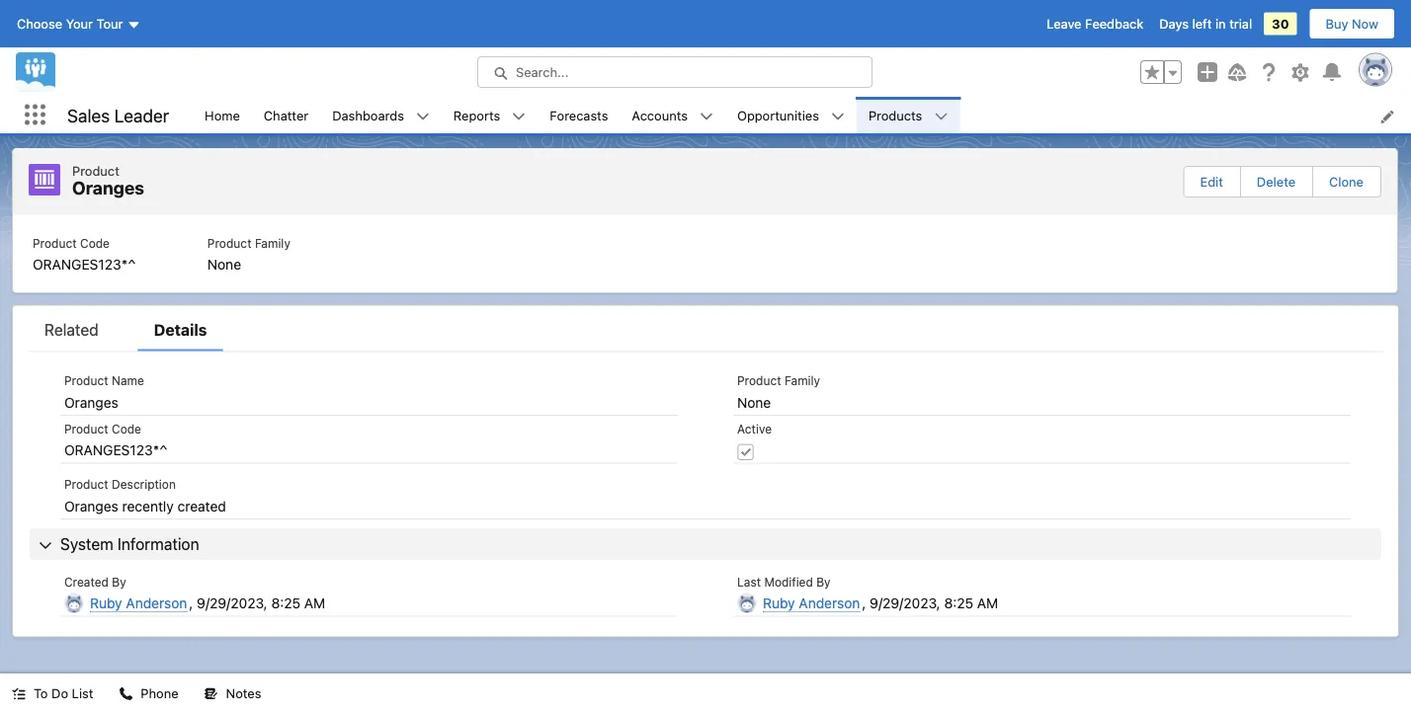 Task type: describe. For each thing, give the bounding box(es) containing it.
reports link
[[442, 97, 512, 133]]

text default image inside the opportunities list item
[[831, 110, 845, 123]]

opportunities list item
[[725, 97, 857, 133]]

delete
[[1257, 174, 1296, 189]]

system information button
[[30, 529, 1381, 560]]

choose your tour button
[[16, 8, 142, 40]]

9/29/2023, for created by
[[197, 595, 267, 612]]

details
[[154, 320, 207, 339]]

product code oranges123*^ for product family
[[33, 237, 136, 273]]

opportunities
[[737, 107, 819, 122]]

days left in trial
[[1159, 16, 1252, 31]]

accounts
[[632, 107, 688, 122]]

last
[[737, 575, 761, 589]]

list for leave feedback link
[[193, 97, 1411, 133]]

text default image inside products list item
[[934, 110, 948, 123]]

2 by from the left
[[816, 575, 831, 589]]

text default image inside phone button
[[119, 687, 133, 701]]

ruby anderson link for modified
[[763, 595, 860, 613]]

clone button
[[1313, 167, 1379, 196]]

products list item
[[857, 97, 960, 133]]

leave feedback
[[1047, 16, 1143, 31]]

reports list item
[[442, 97, 538, 133]]

trial
[[1229, 16, 1252, 31]]

buy
[[1326, 16, 1348, 31]]

list
[[72, 686, 93, 701]]

products link
[[857, 97, 934, 133]]

30
[[1272, 16, 1289, 31]]

to
[[34, 686, 48, 701]]

sales
[[67, 104, 110, 126]]

feedback
[[1085, 16, 1143, 31]]

reports
[[453, 107, 500, 122]]

related
[[44, 320, 99, 339]]

, 9/29/2023, 8:25 am for last modified by
[[862, 595, 998, 612]]

system
[[60, 535, 113, 554]]

buy now
[[1326, 16, 1378, 31]]

choose your tour
[[17, 16, 123, 31]]

, for created by
[[189, 595, 193, 612]]

anderson for created by
[[126, 595, 187, 612]]

product inside product oranges
[[72, 163, 119, 178]]

created by
[[64, 575, 126, 589]]

family for oranges123*^
[[255, 237, 290, 250]]

product code oranges123*^ for active
[[64, 422, 168, 458]]

related link
[[29, 318, 114, 351]]

leader
[[114, 104, 169, 126]]

product family none for oranges
[[737, 374, 820, 411]]

leave feedback link
[[1047, 16, 1143, 31]]

modified
[[764, 575, 813, 589]]

text default image inside "to do list" button
[[12, 687, 26, 701]]

description
[[112, 478, 176, 492]]

dashboards link
[[320, 97, 416, 133]]

none for oranges123*^
[[207, 256, 241, 273]]

to do list button
[[0, 674, 105, 713]]

dashboards list item
[[320, 97, 442, 133]]

to do list
[[34, 686, 93, 701]]

dashboards
[[332, 107, 404, 122]]

buy now button
[[1309, 8, 1395, 40]]

accounts link
[[620, 97, 700, 133]]

none for oranges
[[737, 394, 771, 411]]

in
[[1215, 16, 1226, 31]]

product description oranges recently created
[[64, 478, 226, 514]]



Task type: vqa. For each thing, say whether or not it's contained in the screenshot.
text default image corresponding to Opportunities
yes



Task type: locate. For each thing, give the bounding box(es) containing it.
ruby for modified
[[763, 595, 795, 612]]

9/29/2023, for last modified by
[[870, 595, 940, 612]]

forecasts link
[[538, 97, 620, 133]]

product family none inside "list"
[[207, 237, 290, 273]]

ruby for by
[[90, 595, 122, 612]]

sales leader
[[67, 104, 169, 126]]

search... button
[[477, 56, 873, 88]]

1 horizontal spatial , 9/29/2023, 8:25 am
[[862, 595, 998, 612]]

home
[[205, 107, 240, 122]]

your
[[66, 16, 93, 31]]

ruby anderson link down the created by
[[90, 595, 187, 613]]

0 horizontal spatial anderson
[[126, 595, 187, 612]]

0 horizontal spatial 8:25
[[271, 595, 301, 612]]

true image
[[737, 443, 754, 460]]

, for last modified by
[[862, 595, 866, 612]]

clone
[[1329, 174, 1364, 189]]

accounts list item
[[620, 97, 725, 133]]

0 horizontal spatial 9/29/2023,
[[197, 595, 267, 612]]

1 ruby anderson from the left
[[90, 595, 187, 612]]

product code oranges123*^ up related
[[33, 237, 136, 273]]

opportunities link
[[725, 97, 831, 133]]

am
[[304, 595, 325, 612], [977, 595, 998, 612]]

ruby anderson link
[[90, 595, 187, 613], [763, 595, 860, 613]]

product family none
[[207, 237, 290, 273], [737, 374, 820, 411]]

0 horizontal spatial ,
[[189, 595, 193, 612]]

8:25 for created by
[[271, 595, 301, 612]]

code for product family
[[80, 237, 110, 250]]

1 vertical spatial none
[[737, 394, 771, 411]]

product name oranges
[[64, 374, 144, 411]]

1 horizontal spatial 9/29/2023,
[[870, 595, 940, 612]]

8:25
[[271, 595, 301, 612], [944, 595, 973, 612]]

0 horizontal spatial ruby
[[90, 595, 122, 612]]

2 am from the left
[[977, 595, 998, 612]]

ruby down last modified by
[[763, 595, 795, 612]]

2 ruby from the left
[[763, 595, 795, 612]]

last modified by
[[737, 575, 831, 589]]

product inside product description oranges recently created
[[64, 478, 108, 492]]

oranges down sales leader
[[72, 177, 144, 199]]

products
[[868, 107, 922, 122]]

oranges123*^
[[33, 256, 136, 273], [64, 442, 168, 458]]

1 horizontal spatial anderson
[[799, 595, 860, 612]]

2 vertical spatial oranges
[[64, 498, 118, 514]]

list containing home
[[193, 97, 1411, 133]]

text default image right the products
[[934, 110, 948, 123]]

text default image left products link
[[831, 110, 845, 123]]

ruby
[[90, 595, 122, 612], [763, 595, 795, 612]]

text default image left phone
[[119, 687, 133, 701]]

1 horizontal spatial ruby anderson
[[763, 595, 860, 612]]

none
[[207, 256, 241, 273], [737, 394, 771, 411]]

0 horizontal spatial product family none
[[207, 237, 290, 273]]

anderson for last modified by
[[799, 595, 860, 612]]

oranges inside product name oranges
[[64, 394, 118, 411]]

product oranges
[[72, 163, 144, 199]]

1 vertical spatial list
[[13, 215, 1397, 293]]

1 horizontal spatial none
[[737, 394, 771, 411]]

oranges123*^ for product family
[[33, 256, 136, 273]]

1 vertical spatial product code oranges123*^
[[64, 422, 168, 458]]

chatter
[[264, 107, 308, 122]]

0 vertical spatial product code oranges123*^
[[33, 237, 136, 273]]

oranges up system
[[64, 498, 118, 514]]

code down product name oranges
[[112, 422, 141, 436]]

2 anderson from the left
[[799, 595, 860, 612]]

home link
[[193, 97, 252, 133]]

list containing oranges123*^
[[13, 215, 1397, 293]]

group
[[1140, 60, 1182, 84]]

0 horizontal spatial ruby anderson
[[90, 595, 187, 612]]

1 horizontal spatial am
[[977, 595, 998, 612]]

oranges
[[72, 177, 144, 199], [64, 394, 118, 411], [64, 498, 118, 514]]

details link
[[138, 318, 223, 351]]

left
[[1192, 16, 1212, 31]]

phone
[[141, 686, 178, 701]]

1 vertical spatial oranges
[[64, 394, 118, 411]]

am for created by
[[304, 595, 325, 612]]

text default image
[[204, 687, 218, 701]]

active
[[737, 422, 772, 436]]

1 8:25 from the left
[[271, 595, 301, 612]]

by right the created
[[112, 575, 126, 589]]

ruby anderson link for by
[[90, 595, 187, 613]]

1 horizontal spatial product family none
[[737, 374, 820, 411]]

0 horizontal spatial ruby anderson link
[[90, 595, 187, 613]]

1 horizontal spatial ruby
[[763, 595, 795, 612]]

leave
[[1047, 16, 1081, 31]]

1 am from the left
[[304, 595, 325, 612]]

chatter link
[[252, 97, 320, 133]]

product inside product name oranges
[[64, 374, 108, 388]]

system information
[[60, 535, 199, 554]]

none up active
[[737, 394, 771, 411]]

product
[[72, 163, 119, 178], [33, 237, 77, 250], [207, 237, 251, 250], [64, 374, 108, 388], [737, 374, 781, 388], [64, 422, 108, 436], [64, 478, 108, 492]]

family for oranges
[[785, 374, 820, 388]]

oranges down name
[[64, 394, 118, 411]]

ruby anderson for modified
[[763, 595, 860, 612]]

phone button
[[107, 674, 190, 713]]

0 vertical spatial oranges
[[72, 177, 144, 199]]

do
[[51, 686, 68, 701]]

1 anderson from the left
[[126, 595, 187, 612]]

edit
[[1200, 174, 1223, 189]]

forecasts
[[550, 107, 608, 122]]

,
[[189, 595, 193, 612], [862, 595, 866, 612]]

ruby anderson down the created by
[[90, 595, 187, 612]]

ruby anderson link down the modified
[[763, 595, 860, 613]]

product code oranges123*^ down product name oranges
[[64, 422, 168, 458]]

text default image
[[831, 110, 845, 123], [934, 110, 948, 123], [12, 687, 26, 701], [119, 687, 133, 701]]

1 vertical spatial product family none
[[737, 374, 820, 411]]

choose
[[17, 16, 62, 31]]

0 vertical spatial family
[[255, 237, 290, 250]]

edit button
[[1184, 167, 1239, 196]]

1 , 9/29/2023, 8:25 am from the left
[[189, 595, 325, 612]]

notes
[[226, 686, 261, 701]]

code
[[80, 237, 110, 250], [112, 422, 141, 436]]

0 vertical spatial product family none
[[207, 237, 290, 273]]

product family none for oranges123*^
[[207, 237, 290, 273]]

by
[[112, 575, 126, 589], [816, 575, 831, 589]]

oranges for oranges recently created
[[64, 498, 118, 514]]

delete button
[[1241, 167, 1311, 196]]

0 horizontal spatial none
[[207, 256, 241, 273]]

, 9/29/2023, 8:25 am for created by
[[189, 595, 325, 612]]

1 horizontal spatial code
[[112, 422, 141, 436]]

0 vertical spatial none
[[207, 256, 241, 273]]

0 vertical spatial oranges123*^
[[33, 256, 136, 273]]

anderson down the modified
[[799, 595, 860, 612]]

1 horizontal spatial ,
[[862, 595, 866, 612]]

0 horizontal spatial by
[[112, 575, 126, 589]]

8:25 for last modified by
[[944, 595, 973, 612]]

recently
[[122, 498, 174, 514]]

product code oranges123*^
[[33, 237, 136, 273], [64, 422, 168, 458]]

oranges123*^ for active
[[64, 442, 168, 458]]

2 ruby anderson from the left
[[763, 595, 860, 612]]

2 8:25 from the left
[[944, 595, 973, 612]]

oranges123*^ up related
[[33, 256, 136, 273]]

1 horizontal spatial 8:25
[[944, 595, 973, 612]]

1 vertical spatial oranges123*^
[[64, 442, 168, 458]]

9/29/2023,
[[197, 595, 267, 612], [870, 595, 940, 612]]

2 , 9/29/2023, 8:25 am from the left
[[862, 595, 998, 612]]

1 , from the left
[[189, 595, 193, 612]]

am for last modified by
[[977, 595, 998, 612]]

text default image left to
[[12, 687, 26, 701]]

ruby anderson for by
[[90, 595, 187, 612]]

oranges inside product description oranges recently created
[[64, 498, 118, 514]]

1 vertical spatial code
[[112, 422, 141, 436]]

1 horizontal spatial by
[[816, 575, 831, 589]]

days
[[1159, 16, 1189, 31]]

ruby anderson down the modified
[[763, 595, 860, 612]]

0 horizontal spatial , 9/29/2023, 8:25 am
[[189, 595, 325, 612]]

0 horizontal spatial family
[[255, 237, 290, 250]]

0 vertical spatial list
[[193, 97, 1411, 133]]

by right the modified
[[816, 575, 831, 589]]

code down product oranges on the left top of the page
[[80, 237, 110, 250]]

, 9/29/2023, 8:25 am
[[189, 595, 325, 612], [862, 595, 998, 612]]

oranges for oranges
[[64, 394, 118, 411]]

1 ruby from the left
[[90, 595, 122, 612]]

2 9/29/2023, from the left
[[870, 595, 940, 612]]

code for active
[[112, 422, 141, 436]]

name
[[112, 374, 144, 388]]

1 horizontal spatial ruby anderson link
[[763, 595, 860, 613]]

search...
[[516, 65, 569, 80]]

notes button
[[192, 674, 273, 713]]

1 by from the left
[[112, 575, 126, 589]]

created
[[64, 575, 109, 589]]

information
[[118, 535, 199, 554]]

tour
[[96, 16, 123, 31]]

0 horizontal spatial am
[[304, 595, 325, 612]]

ruby anderson
[[90, 595, 187, 612], [763, 595, 860, 612]]

created
[[177, 498, 226, 514]]

anderson down information
[[126, 595, 187, 612]]

list for home 'link'
[[13, 215, 1397, 293]]

0 vertical spatial code
[[80, 237, 110, 250]]

1 ruby anderson link from the left
[[90, 595, 187, 613]]

0 horizontal spatial code
[[80, 237, 110, 250]]

ruby down the created by
[[90, 595, 122, 612]]

family
[[255, 237, 290, 250], [785, 374, 820, 388]]

1 9/29/2023, from the left
[[197, 595, 267, 612]]

now
[[1352, 16, 1378, 31]]

2 , from the left
[[862, 595, 866, 612]]

anderson
[[126, 595, 187, 612], [799, 595, 860, 612]]

1 horizontal spatial family
[[785, 374, 820, 388]]

list
[[193, 97, 1411, 133], [13, 215, 1397, 293]]

2 ruby anderson link from the left
[[763, 595, 860, 613]]

none up details link
[[207, 256, 241, 273]]

oranges123*^ up 'description' at the left of the page
[[64, 442, 168, 458]]

1 vertical spatial family
[[785, 374, 820, 388]]



